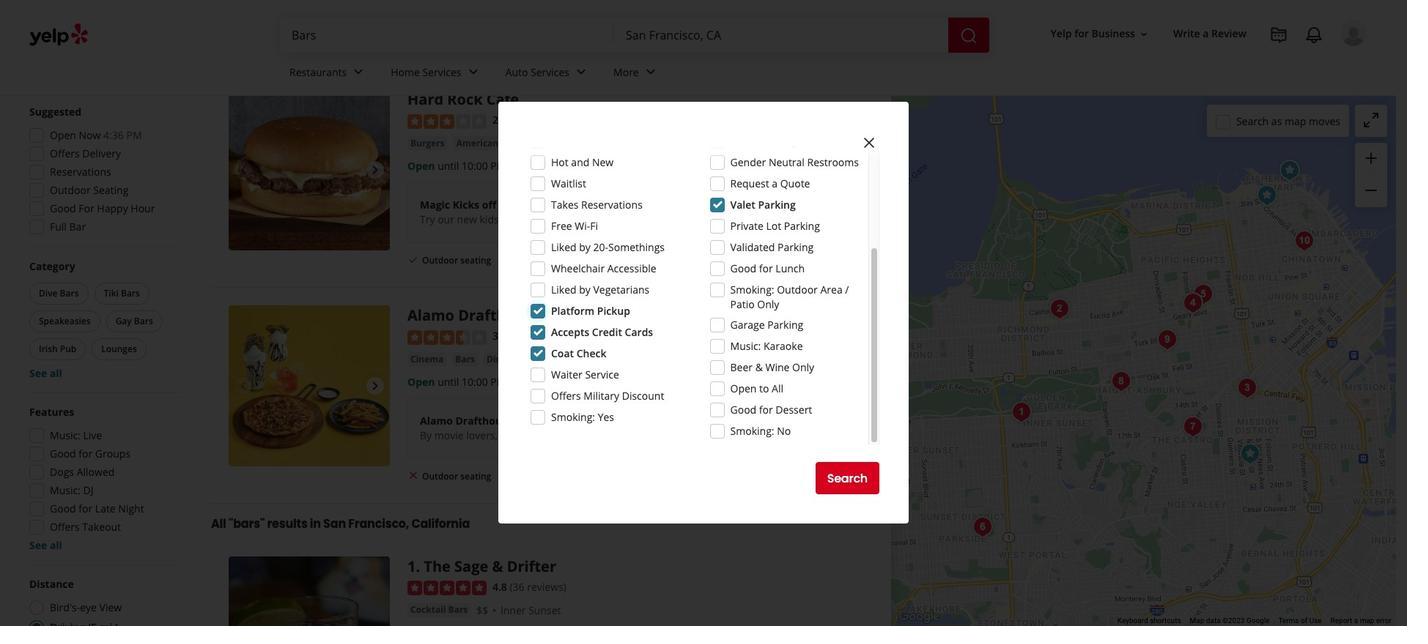 Task type: vqa. For each thing, say whether or not it's contained in the screenshot.
the bottommost settings
no



Task type: describe. For each thing, give the bounding box(es) containing it.
use
[[1310, 617, 1322, 625]]

zoom out image
[[1363, 182, 1380, 200]]

happy
[[97, 202, 128, 216]]

16 chevron down v2 image
[[1138, 28, 1150, 40]]

dj
[[83, 484, 93, 498]]

1 vertical spatial new
[[604, 306, 637, 326]]

0 horizontal spatial san
[[323, 516, 346, 533]]

pm for alamo
[[491, 375, 506, 389]]

american
[[456, 137, 499, 149]]

seating
[[93, 183, 129, 197]]

16 checkmark v2 image
[[564, 254, 576, 266]]

parking for validated parking
[[778, 240, 814, 254]]

neutral
[[769, 155, 805, 169]]

good for good for groups
[[50, 447, 76, 461]]

next image
[[366, 162, 384, 179]]

speakeasies
[[39, 315, 91, 328]]

lot
[[766, 219, 781, 233]]

for inside alamo drafthouse cinema by movie lovers, for movie lovers
[[500, 429, 514, 442]]

good for late night
[[50, 502, 144, 516]]

20-
[[593, 240, 608, 254]]

see for features
[[29, 539, 47, 553]]

good for good for late night
[[50, 502, 76, 516]]

next image
[[366, 378, 384, 395]]

best
[[268, 8, 306, 33]]

yelp for business
[[1051, 27, 1135, 41]]

live
[[83, 429, 102, 443]]

american (traditional) button
[[453, 136, 558, 151]]

mini bar sf image
[[1153, 325, 1182, 355]]

for for groups
[[79, 447, 93, 461]]

24 chevron down v2 image
[[464, 63, 482, 81]]

music: for music: live
[[50, 429, 81, 443]]

cocktail bars
[[410, 604, 468, 617]]

1 vertical spatial all
[[211, 516, 226, 533]]

music: live
[[50, 429, 102, 443]]

bar
[[69, 220, 86, 234]]

waiter service
[[551, 368, 619, 382]]

search as map moves
[[1236, 114, 1341, 128]]

hard
[[408, 90, 444, 110]]

moves
[[1309, 114, 1341, 128]]

good for good for happy hour
[[50, 202, 76, 216]]

the social study image
[[1178, 289, 1208, 318]]

dahlia lounge image
[[1233, 374, 1262, 403]]

google image
[[895, 608, 943, 627]]

wine
[[766, 361, 790, 375]]

wheelchair accessible
[[551, 262, 657, 276]]

outdoor inside smoking: outdoor area / patio only
[[777, 283, 818, 297]]

1
[[408, 557, 416, 577]]

smoking: for smoking: outdoor area / patio only
[[730, 283, 774, 297]]

keyboard shortcuts
[[1118, 617, 1181, 625]]

dive bars button
[[29, 283, 88, 305]]

inner
[[501, 604, 526, 618]]

open to all
[[730, 382, 784, 396]]

smoking: for smoking: no
[[730, 424, 774, 438]]

alamo drafthouse cinema new mission image inside map region
[[1235, 440, 1265, 469]]

area
[[821, 283, 843, 297]]

magic
[[420, 198, 450, 212]]

keyboard shortcuts button
[[1118, 617, 1181, 627]]

3.5 star rating image
[[408, 330, 487, 345]]

a for quote
[[772, 177, 778, 191]]

by for vegetarians
[[579, 283, 591, 297]]

map for error
[[1360, 617, 1375, 625]]

hard rock cafe link
[[408, 90, 519, 110]]

0 vertical spatial san
[[399, 8, 432, 33]]

outdoor inside "group"
[[50, 183, 91, 197]]

outdoor right 16 close v2 icon
[[422, 470, 458, 483]]

vegetarians
[[593, 283, 650, 297]]

dinner theater link
[[484, 352, 556, 367]]

credit
[[592, 325, 622, 339]]

home services link
[[379, 53, 494, 95]]

open for reservations
[[50, 128, 76, 142]]

for for late
[[79, 502, 93, 516]]

sage
[[455, 557, 488, 577]]

coat check
[[551, 347, 607, 361]]

cinema link
[[408, 352, 447, 367]]

burgers button
[[408, 136, 448, 151]]

liked by vegetarians
[[551, 283, 650, 297]]

quote
[[780, 177, 810, 191]]

kennedy's indian curry house & irish pub image
[[1252, 181, 1282, 210]]

rock
[[447, 90, 483, 110]]

outdoor right 16 checkmark v2 image
[[422, 254, 458, 267]]

hard rock cafe
[[408, 90, 519, 110]]

16 close v2 image
[[408, 470, 419, 482]]

10:00 for rock
[[462, 159, 488, 173]]

for for lunch
[[759, 262, 773, 276]]

4.8 (36 reviews)
[[493, 581, 567, 594]]

24 chevron down v2 image for restaurants
[[350, 63, 367, 81]]

1 horizontal spatial takeout
[[579, 254, 613, 267]]

free
[[551, 219, 572, 233]]

gay
[[116, 315, 132, 328]]

new
[[457, 212, 477, 226]]

takes reservations
[[551, 198, 643, 212]]

lunch
[[776, 262, 805, 276]]

4:36
[[103, 128, 124, 142]]

map region
[[821, 0, 1407, 627]]

here
[[499, 198, 524, 212]]

1 . the sage & drifter
[[408, 557, 556, 577]]

kids
[[480, 212, 499, 226]]

report
[[1331, 617, 1353, 625]]

shortcuts
[[1150, 617, 1181, 625]]

open for outdoor seating
[[408, 375, 435, 389]]

of
[[1301, 617, 1308, 625]]

price
[[29, 32, 55, 45]]

the sage & drifter image
[[1007, 398, 1036, 427]]

scarlet lounge image
[[1045, 295, 1074, 324]]

lovers
[[549, 429, 578, 442]]

street
[[730, 134, 759, 148]]

1 vertical spatial california
[[412, 516, 470, 533]]

search image
[[960, 27, 978, 44]]

suggested
[[29, 105, 81, 119]]

fisherman's wharf
[[633, 137, 723, 151]]

cocktail bars link
[[408, 604, 471, 618]]

check
[[577, 347, 607, 361]]

0 horizontal spatial alamo drafthouse cinema new mission image
[[229, 306, 390, 467]]

cinema for new
[[545, 306, 600, 326]]

parking right lot
[[784, 219, 820, 233]]

cinema for by
[[516, 414, 555, 428]]

home
[[391, 65, 420, 79]]

burgers
[[410, 137, 445, 149]]

reservations inside the search dialog
[[581, 198, 643, 212]]

0 horizontal spatial francisco,
[[348, 516, 409, 533]]

see all button for features
[[29, 539, 62, 553]]

map for moves
[[1285, 114, 1306, 128]]

terms
[[1279, 617, 1299, 625]]

0 horizontal spatial hard rock cafe image
[[229, 90, 390, 251]]

option group containing distance
[[25, 578, 182, 627]]

for for dessert
[[759, 403, 773, 417]]

10
[[247, 8, 265, 33]]

bars for cocktail bars
[[448, 604, 468, 617]]

by for 20-
[[579, 240, 591, 254]]

see for category
[[29, 366, 47, 380]]

offers takeout
[[50, 520, 121, 534]]

street parking
[[730, 134, 798, 148]]

fermentation lab image
[[1189, 280, 1218, 309]]

music: for music: dj
[[50, 484, 81, 498]]

bars for gay bars
[[134, 315, 153, 328]]

alamo for alamo drafthouse cinema new mission
[[408, 306, 454, 326]]

discount
[[622, 389, 664, 403]]

auto services link
[[494, 53, 602, 95]]

smoking: yes
[[551, 410, 614, 424]]

open until 10:00 pm for drafthouse
[[408, 375, 506, 389]]

search for search
[[827, 470, 868, 487]]

parking for valet parking
[[758, 198, 796, 212]]

bars down "3.5 star rating" image
[[455, 353, 475, 365]]

group containing features
[[25, 405, 182, 553]]

dinner theater button
[[484, 352, 556, 367]]

report a map error
[[1331, 617, 1392, 625]]

validated parking
[[730, 240, 814, 254]]

open inside the search dialog
[[730, 382, 757, 396]]

top
[[211, 8, 244, 33]]

"bars"
[[229, 516, 265, 533]]

1 horizontal spatial california
[[530, 8, 617, 33]]

2.8
[[493, 113, 510, 127]]

services for home services
[[423, 65, 461, 79]]

alamo for alamo drafthouse cinema by movie lovers, for movie lovers
[[420, 414, 453, 428]]

outdoor seating for 16 checkmark v2 image
[[422, 254, 491, 267]]

see all button for category
[[29, 366, 62, 380]]

bars for dive bars
[[60, 287, 79, 300]]

all "bars" results in san francisco, california
[[211, 516, 470, 533]]

irish pub
[[39, 343, 76, 356]]

parking for garage parking
[[768, 318, 804, 332]]

pm for hard
[[491, 159, 506, 173]]

bird's-eye view
[[50, 601, 122, 615]]



Task type: locate. For each thing, give the bounding box(es) containing it.
takeout right 16 checkmark v2 icon
[[579, 254, 613, 267]]

1 horizontal spatial reservations
[[581, 198, 643, 212]]

0 vertical spatial all
[[772, 382, 784, 396]]

parking up private lot parking
[[758, 198, 796, 212]]

&
[[755, 361, 763, 375], [492, 557, 503, 577]]

reviews) for 4.8 (36 reviews)
[[527, 581, 567, 594]]

0 vertical spatial open until 10:00 pm
[[408, 159, 506, 173]]

1 horizontal spatial only
[[792, 361, 814, 375]]

alamo up "3.5 star rating" image
[[408, 306, 454, 326]]

american (traditional)
[[456, 137, 555, 149]]

16 checkmark v2 image
[[408, 254, 419, 266]]

1 vertical spatial until
[[438, 375, 459, 389]]

all for category
[[50, 366, 62, 380]]

0 horizontal spatial a
[[772, 177, 778, 191]]

previous image
[[235, 162, 252, 179], [235, 378, 252, 395]]

user actions element
[[1039, 18, 1388, 108]]

music: for music: karaoke
[[730, 339, 761, 353]]

late
[[95, 502, 116, 516]]

2 seating from the top
[[460, 470, 491, 483]]

outdoor seating down 'new' at the left top
[[422, 254, 491, 267]]

2 slideshow element from the top
[[229, 306, 390, 467]]

alamo drafthouse cinema new mission image
[[229, 306, 390, 467], [1235, 440, 1265, 469]]

1 outdoor seating from the top
[[422, 254, 491, 267]]

0 vertical spatial drafthouse
[[458, 306, 541, 326]]

0 horizontal spatial 24 chevron down v2 image
[[350, 63, 367, 81]]

0 vertical spatial music:
[[730, 339, 761, 353]]

delivery left 16 checkmark v2 icon
[[518, 254, 552, 267]]

outdoor up for on the top
[[50, 183, 91, 197]]

1 vertical spatial all
[[50, 539, 62, 553]]

pm down american (traditional) link
[[491, 159, 506, 173]]

a
[[1203, 27, 1209, 41], [772, 177, 778, 191], [1354, 617, 1358, 625]]

liked for liked by 20-somethings
[[551, 240, 577, 254]]

0 horizontal spatial only
[[757, 298, 779, 312]]

1 vertical spatial alamo
[[420, 414, 453, 428]]

gay bars button
[[106, 311, 163, 333]]

bars inside button
[[121, 287, 140, 300]]

see
[[29, 366, 47, 380], [29, 539, 47, 553]]

sort:
[[727, 16, 750, 30]]

near
[[353, 8, 395, 33]]

open until 10:00 pm down bars link
[[408, 375, 506, 389]]

services for auto services
[[531, 65, 570, 79]]

cinema inside button
[[410, 353, 444, 365]]

services inside the home services 'link'
[[423, 65, 461, 79]]

10:00 for drafthouse
[[462, 375, 488, 389]]

groups
[[95, 447, 131, 461]]

2 open until 10:00 pm from the top
[[408, 375, 506, 389]]

slideshow element
[[229, 90, 390, 251], [229, 306, 390, 467]]

only
[[757, 298, 779, 312], [792, 361, 814, 375]]

0 horizontal spatial delivery
[[82, 147, 121, 161]]

1 services from the left
[[423, 65, 461, 79]]

all left "bars"
[[211, 516, 226, 533]]

music: karaoke
[[730, 339, 803, 353]]

4.8
[[493, 581, 507, 594]]

zoom in image
[[1363, 149, 1380, 167]]

lounges button
[[92, 339, 146, 361]]

garage
[[730, 318, 765, 332]]

2 liked from the top
[[551, 283, 577, 297]]

see all up "distance"
[[29, 539, 62, 553]]

services left 24 chevron down v2 image
[[423, 65, 461, 79]]

1 vertical spatial map
[[1360, 617, 1375, 625]]

alamo inside alamo drafthouse cinema by movie lovers, for movie lovers
[[420, 414, 453, 428]]

see all
[[29, 366, 62, 380], [29, 539, 62, 553]]

for up offers takeout
[[79, 502, 93, 516]]

hour
[[131, 202, 155, 216]]

san right near
[[399, 8, 432, 33]]

dive bars
[[39, 287, 79, 300]]

open until 10:00 pm
[[408, 159, 506, 173], [408, 375, 506, 389]]

request a quote
[[730, 177, 810, 191]]

2 vertical spatial offers
[[50, 520, 80, 534]]

for right lovers,
[[500, 429, 514, 442]]

and
[[571, 155, 590, 169]]

cards
[[625, 325, 653, 339]]

search dialog
[[0, 0, 1407, 627]]

1 open until 10:00 pm from the top
[[408, 159, 506, 173]]

pm down dinner
[[491, 375, 506, 389]]

3 24 chevron down v2 image from the left
[[642, 63, 659, 81]]

0 vertical spatial mission
[[641, 306, 697, 326]]

1 previous image from the top
[[235, 162, 252, 179]]

1 vertical spatial cinema
[[410, 353, 444, 365]]

& up 4.8 on the left of page
[[492, 557, 503, 577]]

offers inside the search dialog
[[551, 389, 581, 403]]

all inside the search dialog
[[772, 382, 784, 396]]

expand map image
[[1363, 111, 1380, 129]]

delivery inside "group"
[[82, 147, 121, 161]]

3.5
[[493, 329, 507, 343]]

1 see all from the top
[[29, 366, 62, 380]]

all
[[772, 382, 784, 396], [211, 516, 226, 533]]

2 all from the top
[[50, 539, 62, 553]]

1 vertical spatial pm
[[491, 159, 506, 173]]

music: inside the search dialog
[[730, 339, 761, 353]]

1 see from the top
[[29, 366, 47, 380]]

platform pickup
[[551, 304, 630, 318]]

a left quote
[[772, 177, 778, 191]]

1 vertical spatial &
[[492, 557, 503, 577]]

1 vertical spatial francisco,
[[348, 516, 409, 533]]

1 horizontal spatial delivery
[[518, 254, 552, 267]]

1 vertical spatial slideshow element
[[229, 306, 390, 467]]

1 vertical spatial liked
[[551, 283, 577, 297]]

1 horizontal spatial &
[[755, 361, 763, 375]]

0 horizontal spatial takeout
[[82, 520, 121, 534]]

for right yelp
[[1075, 27, 1089, 41]]

drafthouse for alamo drafthouse cinema by movie lovers, for movie lovers
[[456, 414, 513, 428]]

1 by from the top
[[579, 240, 591, 254]]

write
[[1173, 27, 1200, 41]]

only right wine
[[792, 361, 814, 375]]

1 vertical spatial music:
[[50, 429, 81, 443]]

1 horizontal spatial movie
[[517, 429, 546, 442]]

2 see from the top
[[29, 539, 47, 553]]

see all button down irish
[[29, 366, 62, 380]]

24 chevron down v2 image inside auto services 'link'
[[573, 63, 590, 81]]

24 chevron down v2 image for more
[[642, 63, 659, 81]]

mission up waiter service at the bottom left of the page
[[562, 353, 599, 367]]

(traditional)
[[501, 137, 555, 149]]

alamo drafthouse cinema new mission
[[408, 306, 697, 326]]

previous image for alamo drafthouse cinema new mission
[[235, 378, 252, 395]]

group containing category
[[26, 259, 182, 381]]

review
[[1212, 27, 1247, 41]]

seating for 16 checkmark v2 image
[[460, 254, 491, 267]]

good down 'music: dj'
[[50, 502, 76, 516]]

2 vertical spatial music:
[[50, 484, 81, 498]]

bars right "gay"
[[134, 315, 153, 328]]

24 chevron down v2 image inside more link
[[642, 63, 659, 81]]

1 until from the top
[[438, 159, 459, 173]]

no
[[777, 424, 791, 438]]

2 see all from the top
[[29, 539, 62, 553]]

None search field
[[280, 18, 992, 53]]

inner sunset
[[501, 604, 561, 618]]

offers down good for late night
[[50, 520, 80, 534]]

services right "auto"
[[531, 65, 570, 79]]

parking up lunch
[[778, 240, 814, 254]]

0 vertical spatial by
[[579, 240, 591, 254]]

reviews) up coat
[[533, 329, 572, 343]]

smoking: up lovers
[[551, 410, 595, 424]]

cinema inside alamo drafthouse cinema by movie lovers, for movie lovers
[[516, 414, 555, 428]]

drafthouse inside alamo drafthouse cinema by movie lovers, for movie lovers
[[456, 414, 513, 428]]

open until 10:00 pm down american
[[408, 159, 506, 173]]

map right as
[[1285, 114, 1306, 128]]

music: down garage
[[730, 339, 761, 353]]

2 vertical spatial a
[[1354, 617, 1358, 625]]

1 vertical spatial only
[[792, 361, 814, 375]]

new
[[592, 155, 614, 169], [604, 306, 637, 326]]

1 vertical spatial takeout
[[82, 520, 121, 534]]

2 outdoor seating from the top
[[422, 470, 491, 483]]

valet parking
[[730, 198, 796, 212]]

new right and
[[592, 155, 614, 169]]

by up platform pickup
[[579, 283, 591, 297]]

open left to
[[730, 382, 757, 396]]

& right beer
[[755, 361, 763, 375]]

2 24 chevron down v2 image from the left
[[573, 63, 590, 81]]

outdoor down lunch
[[777, 283, 818, 297]]

good up dogs on the bottom left of page
[[50, 447, 76, 461]]

0 vertical spatial a
[[1203, 27, 1209, 41]]

2 see all button from the top
[[29, 539, 62, 553]]

1 horizontal spatial all
[[772, 382, 784, 396]]

24 chevron down v2 image
[[350, 63, 367, 81], [573, 63, 590, 81], [642, 63, 659, 81]]

parking for street parking
[[762, 134, 798, 148]]

wi-
[[575, 219, 590, 233]]

reviews) for 3.5 (989 reviews)
[[533, 329, 572, 343]]

offers down now at the left top of page
[[50, 147, 80, 161]]

1 vertical spatial 10:00
[[462, 375, 488, 389]]

1 vertical spatial seating
[[460, 470, 491, 483]]

all
[[50, 366, 62, 380], [50, 539, 62, 553]]

a for review
[[1203, 27, 1209, 41]]

open inside "group"
[[50, 128, 76, 142]]

for down to
[[759, 403, 773, 417]]

0 vertical spatial outdoor seating
[[422, 254, 491, 267]]

music: down dogs on the bottom left of page
[[50, 484, 81, 498]]

offers for offers delivery
[[50, 147, 80, 161]]

1 vertical spatial previous image
[[235, 378, 252, 395]]

only inside smoking: outdoor area / patio only
[[757, 298, 779, 312]]

0 horizontal spatial services
[[423, 65, 461, 79]]

smoking: down good for dessert on the right of page
[[730, 424, 774, 438]]

0 vertical spatial see
[[29, 366, 47, 380]]

notifications image
[[1305, 26, 1323, 44]]

music: dj
[[50, 484, 93, 498]]

1 horizontal spatial mission
[[641, 306, 697, 326]]

burgers link
[[408, 136, 448, 151]]

bars up 16 info v2 "icon"
[[310, 8, 350, 33]]

1 vertical spatial see
[[29, 539, 47, 553]]

0 vertical spatial all
[[50, 366, 62, 380]]

1 all from the top
[[50, 366, 62, 380]]

bars right the dive
[[60, 287, 79, 300]]

until for alamo
[[438, 375, 459, 389]]

until down the burgers link
[[438, 159, 459, 173]]

group
[[25, 105, 182, 239], [1355, 143, 1388, 207], [26, 259, 182, 381], [25, 405, 182, 553]]

1 vertical spatial by
[[579, 283, 591, 297]]

error
[[1377, 617, 1392, 625]]

0 vertical spatial see all button
[[29, 366, 62, 380]]

cafe
[[487, 90, 519, 110]]

1 vertical spatial san
[[323, 516, 346, 533]]

a for map
[[1354, 617, 1358, 625]]

liked for liked by vegetarians
[[551, 283, 577, 297]]

for for business
[[1075, 27, 1089, 41]]

auto
[[505, 65, 528, 79]]

reviews) up 'sunset' at the left bottom of the page
[[527, 581, 567, 594]]

1 horizontal spatial services
[[531, 65, 570, 79]]

0 vertical spatial reviews)
[[533, 329, 572, 343]]

by
[[579, 240, 591, 254], [579, 283, 591, 297]]

for inside button
[[1075, 27, 1089, 41]]

4.8 star rating image
[[408, 582, 487, 596]]

until for hard
[[438, 159, 459, 173]]

16 info v2 image
[[323, 51, 335, 63]]

magic kicks off here try our new kids menu today! read more
[[420, 198, 622, 226]]

1 vertical spatial reviews)
[[527, 581, 567, 594]]

smoking: outdoor area / patio only
[[730, 283, 849, 312]]

private
[[730, 219, 764, 233]]

smoking: up patio
[[730, 283, 774, 297]]

delivery down open now 4:36 pm
[[82, 147, 121, 161]]

1 horizontal spatial 24 chevron down v2 image
[[573, 63, 590, 81]]

1 horizontal spatial san
[[399, 8, 432, 33]]

the sage & drifter link
[[424, 557, 556, 577]]

0 vertical spatial pm
[[126, 128, 142, 142]]

1 vertical spatial see all
[[29, 539, 62, 553]]

1 vertical spatial open until 10:00 pm
[[408, 375, 506, 389]]

2 services from the left
[[531, 65, 570, 79]]

francisco, up 24 chevron down v2 image
[[436, 8, 526, 33]]

2 by from the top
[[579, 283, 591, 297]]

san right in
[[323, 516, 346, 533]]

hot and new
[[551, 155, 614, 169]]

reservations inside "group"
[[50, 165, 111, 179]]

drafthouse up lovers,
[[456, 414, 513, 428]]

new inside the search dialog
[[592, 155, 614, 169]]

slideshow element for alamo
[[229, 306, 390, 467]]

1 horizontal spatial hard rock cafe image
[[1275, 156, 1304, 185]]

a right report
[[1354, 617, 1358, 625]]

map left error
[[1360, 617, 1375, 625]]

bars down 4.8 star rating "image"
[[448, 604, 468, 617]]

good for good for dessert
[[730, 403, 757, 417]]

0 vertical spatial delivery
[[82, 147, 121, 161]]

1 seating from the top
[[460, 254, 491, 267]]

slideshow element for hard
[[229, 90, 390, 251]]

1 horizontal spatial search
[[1236, 114, 1269, 128]]

open until 10:00 pm for rock
[[408, 159, 506, 173]]

0 vertical spatial cinema
[[545, 306, 600, 326]]

read
[[568, 212, 593, 226]]

yelp for business button
[[1045, 21, 1156, 47]]

offers for offers military discount
[[551, 389, 581, 403]]

0 vertical spatial slideshow element
[[229, 90, 390, 251]]

2 movie from the left
[[517, 429, 546, 442]]

cinema
[[545, 306, 600, 326], [410, 353, 444, 365], [516, 414, 555, 428]]

for up dogs allowed
[[79, 447, 93, 461]]

seating down 'new' at the left top
[[460, 254, 491, 267]]

outdoor seating right 16 close v2 icon
[[422, 470, 491, 483]]

0 vertical spatial francisco,
[[436, 8, 526, 33]]

hard rock cafe image inside map region
[[1275, 156, 1304, 185]]

see down irish
[[29, 366, 47, 380]]

lounges
[[101, 343, 137, 356]]

0 vertical spatial search
[[1236, 114, 1269, 128]]

movie right by
[[434, 429, 464, 442]]

0 horizontal spatial all
[[211, 516, 226, 533]]

seating for 16 close v2 icon
[[460, 470, 491, 483]]

services
[[423, 65, 461, 79], [531, 65, 570, 79]]

sunset
[[529, 604, 561, 618]]

1 vertical spatial drafthouse
[[456, 414, 513, 428]]

until down bars link
[[438, 375, 459, 389]]

0 horizontal spatial mission
[[562, 353, 599, 367]]

1 liked from the top
[[551, 240, 577, 254]]

accessible
[[607, 262, 657, 276]]

0 vertical spatial alamo
[[408, 306, 454, 326]]

all right to
[[772, 382, 784, 396]]

1 vertical spatial reservations
[[581, 198, 643, 212]]

1 vertical spatial mission
[[562, 353, 599, 367]]

liked down free
[[551, 240, 577, 254]]

accepts credit cards
[[551, 325, 653, 339]]

parking
[[762, 134, 798, 148], [758, 198, 796, 212], [784, 219, 820, 233], [778, 240, 814, 254], [768, 318, 804, 332]]

drafthouse up 3.5
[[458, 306, 541, 326]]

alamo up by
[[420, 414, 453, 428]]

irish pub button
[[29, 339, 86, 361]]

24 chevron down v2 image right 'restaurants' at the left of the page
[[350, 63, 367, 81]]

a right write
[[1203, 27, 1209, 41]]

2 horizontal spatial 24 chevron down v2 image
[[642, 63, 659, 81]]

1 slideshow element from the top
[[229, 90, 390, 251]]

2 horizontal spatial a
[[1354, 617, 1358, 625]]

see all for category
[[29, 366, 62, 380]]

0 vertical spatial until
[[438, 159, 459, 173]]

0 horizontal spatial california
[[412, 516, 470, 533]]

1 horizontal spatial francisco,
[[436, 8, 526, 33]]

data
[[1206, 617, 1221, 625]]

24 chevron down v2 image for auto services
[[573, 63, 590, 81]]

smoking: for smoking: yes
[[551, 410, 595, 424]]

parking up karaoke
[[768, 318, 804, 332]]

open for delivery
[[408, 159, 435, 173]]

24 chevron down v2 image right "more"
[[642, 63, 659, 81]]

24 chevron down v2 image right auto services
[[573, 63, 590, 81]]

full bar
[[50, 220, 86, 234]]

california up the
[[412, 516, 470, 533]]

2 previous image from the top
[[235, 378, 252, 395]]

bars
[[310, 8, 350, 33], [60, 287, 79, 300], [121, 287, 140, 300], [134, 315, 153, 328], [455, 353, 475, 365], [448, 604, 468, 617]]

all for features
[[50, 539, 62, 553]]

offers down waiter
[[551, 389, 581, 403]]

california up auto services 'link'
[[530, 8, 617, 33]]

good up full on the top left of the page
[[50, 202, 76, 216]]

see all for features
[[29, 539, 62, 553]]

2.8 star rating image
[[408, 114, 487, 129]]

lion's den bar and lounge image
[[1290, 226, 1319, 256]]

all down irish pub button
[[50, 366, 62, 380]]

1 vertical spatial see all button
[[29, 539, 62, 553]]

1 10:00 from the top
[[462, 159, 488, 173]]

dogs allowed
[[50, 465, 115, 479]]

offers military discount
[[551, 389, 664, 403]]

0 vertical spatial previous image
[[235, 162, 252, 179]]

search for search as map moves
[[1236, 114, 1269, 128]]

reservations up the more
[[581, 198, 643, 212]]

patio
[[730, 298, 755, 312]]

reservations down offers delivery
[[50, 165, 111, 179]]

military
[[584, 389, 619, 403]]

mission down vegetarians
[[641, 306, 697, 326]]

0 horizontal spatial &
[[492, 557, 503, 577]]

outdoor seating
[[422, 254, 491, 267], [422, 470, 491, 483]]

1 horizontal spatial map
[[1360, 617, 1375, 625]]

outdoor seating for 16 close v2 icon
[[422, 470, 491, 483]]

0 horizontal spatial reservations
[[50, 165, 111, 179]]

1 vertical spatial outdoor seating
[[422, 470, 491, 483]]

search inside button
[[827, 470, 868, 487]]

1 24 chevron down v2 image from the left
[[350, 63, 367, 81]]

previous image for hard rock cafe
[[235, 162, 252, 179]]

liked up the platform
[[551, 283, 577, 297]]

takeout
[[579, 254, 613, 267], [82, 520, 121, 534]]

parking up neutral
[[762, 134, 798, 148]]

24 chevron down v2 image inside restaurants link
[[350, 63, 367, 81]]

10:00 down american
[[462, 159, 488, 173]]

see up "distance"
[[29, 539, 47, 553]]

projects image
[[1270, 26, 1288, 44]]

10:00 down bars link
[[462, 375, 488, 389]]

0 vertical spatial california
[[530, 8, 617, 33]]

all down offers takeout
[[50, 539, 62, 553]]

group containing suggested
[[25, 105, 182, 239]]

0 horizontal spatial map
[[1285, 114, 1306, 128]]

1 movie from the left
[[434, 429, 464, 442]]

good down validated
[[730, 262, 757, 276]]

reviews)
[[533, 329, 572, 343], [527, 581, 567, 594]]

1 vertical spatial delivery
[[518, 254, 552, 267]]

search
[[1236, 114, 1269, 128], [827, 470, 868, 487]]

drafthouse for alamo drafthouse cinema new mission
[[458, 306, 541, 326]]

0 vertical spatial map
[[1285, 114, 1306, 128]]

lost and found image
[[968, 513, 997, 542]]

a inside dialog
[[772, 177, 778, 191]]

2 10:00 from the top
[[462, 375, 488, 389]]

see all down irish
[[29, 366, 62, 380]]

open down suggested on the left top of page
[[50, 128, 76, 142]]

last call bar image
[[1178, 413, 1208, 442]]

accepts
[[551, 325, 590, 339]]

business categories element
[[278, 53, 1367, 95]]

pm right 4:36
[[126, 128, 142, 142]]

0 vertical spatial offers
[[50, 147, 80, 161]]

today!
[[532, 212, 562, 226]]

1 see all button from the top
[[29, 366, 62, 380]]

services inside auto services 'link'
[[531, 65, 570, 79]]

terms of use
[[1279, 617, 1322, 625]]

seating down lovers,
[[460, 470, 491, 483]]

by left 20- in the top of the page
[[579, 240, 591, 254]]

zam zam image
[[1106, 367, 1136, 397]]

beer
[[730, 361, 753, 375]]

0 vertical spatial see all
[[29, 366, 62, 380]]

good for good for lunch
[[730, 262, 757, 276]]

& inside the search dialog
[[755, 361, 763, 375]]

offers for offers takeout
[[50, 520, 80, 534]]

results
[[277, 49, 320, 66]]

music: down features
[[50, 429, 81, 443]]

see all button
[[29, 366, 62, 380], [29, 539, 62, 553]]

(36
[[510, 581, 525, 594]]

2 until from the top
[[438, 375, 459, 389]]

hard rock cafe image
[[229, 90, 390, 251], [1275, 156, 1304, 185]]

our
[[438, 212, 454, 226]]

bars for tiki bars
[[121, 287, 140, 300]]

1 horizontal spatial a
[[1203, 27, 1209, 41]]

close image
[[861, 134, 878, 152]]

beer & wine only
[[730, 361, 814, 375]]

takeout down late
[[82, 520, 121, 534]]

open down the burgers link
[[408, 159, 435, 173]]

1 horizontal spatial alamo drafthouse cinema new mission image
[[1235, 440, 1265, 469]]

new down vegetarians
[[604, 306, 637, 326]]

0 vertical spatial seating
[[460, 254, 491, 267]]

movie left lovers
[[517, 429, 546, 442]]

good down open to all
[[730, 403, 757, 417]]

only up garage parking
[[757, 298, 779, 312]]

eye
[[80, 601, 97, 615]]

wharf
[[694, 137, 723, 151]]

0 vertical spatial takeout
[[579, 254, 613, 267]]

see all button up "distance"
[[29, 539, 62, 553]]

1 vertical spatial search
[[827, 470, 868, 487]]

option group
[[25, 578, 182, 627]]

1 vertical spatial a
[[772, 177, 778, 191]]

(989
[[510, 329, 530, 343]]

smoking: inside smoking: outdoor area / patio only
[[730, 283, 774, 297]]

1 vertical spatial offers
[[551, 389, 581, 403]]

open down cinema button
[[408, 375, 435, 389]]



